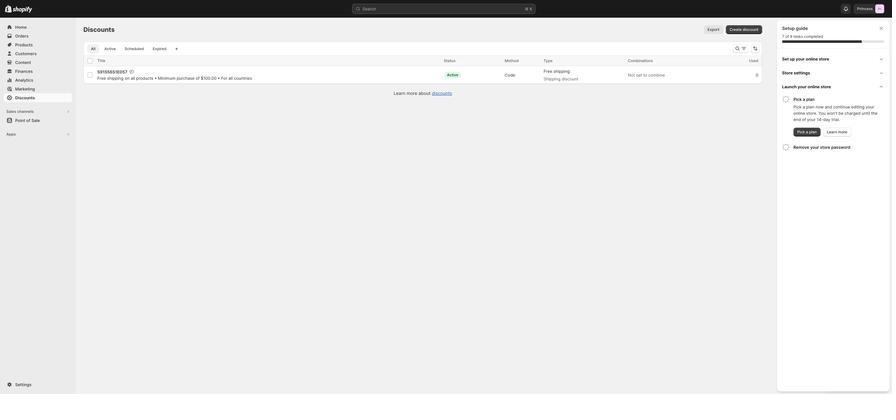 Task type: locate. For each thing, give the bounding box(es) containing it.
0 horizontal spatial learn
[[394, 91, 406, 96]]

your right remove
[[811, 145, 819, 150]]

sales
[[6, 109, 16, 114]]

remove your store password
[[794, 145, 851, 150]]

1 vertical spatial online
[[808, 84, 820, 89]]

1 vertical spatial pick a plan
[[798, 130, 817, 135]]

1 vertical spatial active
[[447, 73, 459, 77]]

1 horizontal spatial all
[[229, 76, 233, 81]]

1 vertical spatial discount
[[562, 76, 579, 82]]

a for pick a plan link
[[806, 130, 808, 135]]

plan up remove your store password
[[809, 130, 817, 135]]

set up your online store
[[782, 57, 829, 62]]

the
[[871, 111, 878, 116]]

discount right create
[[743, 27, 759, 32]]

all
[[91, 46, 96, 51]]

learn inside 'link'
[[827, 130, 837, 135]]

pick for pick a plan button
[[794, 97, 802, 102]]

purchase
[[177, 76, 195, 81]]

a inside pick a plan now and continue editing your online store. you won't be charged until the end of your 14-day trial.
[[803, 105, 805, 110]]

⌘ k
[[525, 6, 533, 11]]

of
[[786, 34, 789, 39], [196, 76, 200, 81], [802, 117, 806, 122], [26, 118, 30, 123]]

a for pick a plan button
[[803, 97, 805, 102]]

0 vertical spatial pick
[[794, 97, 802, 102]]

export button
[[704, 25, 724, 34]]

0 horizontal spatial discount
[[562, 76, 579, 82]]

0 vertical spatial online
[[806, 57, 818, 62]]

plan inside pick a plan now and continue editing your online store. you won't be charged until the end of your 14-day trial.
[[807, 105, 815, 110]]

shipping for shipping
[[554, 69, 570, 74]]

active down status
[[447, 73, 459, 77]]

all button
[[87, 45, 99, 53]]

scheduled link
[[121, 45, 148, 53]]

0 vertical spatial a
[[803, 97, 805, 102]]

more left about
[[407, 91, 417, 96]]

of right "7"
[[786, 34, 789, 39]]

2 vertical spatial plan
[[809, 130, 817, 135]]

1 vertical spatial a
[[803, 105, 805, 110]]

launch your online store button
[[780, 80, 887, 94]]

2 vertical spatial a
[[806, 130, 808, 135]]

of inside point of sale link
[[26, 118, 30, 123]]

1 vertical spatial pick
[[794, 105, 802, 110]]

0 vertical spatial plan
[[807, 97, 815, 102]]

0 horizontal spatial all
[[131, 76, 135, 81]]

more down "trial."
[[838, 130, 848, 135]]

search
[[363, 6, 376, 11]]

code
[[505, 73, 515, 78]]

marketing link
[[4, 85, 72, 94]]

1 horizontal spatial discount
[[743, 27, 759, 32]]

2 vertical spatial store
[[820, 145, 831, 150]]

marketing
[[15, 87, 35, 92]]

store up 'store settings' button
[[819, 57, 829, 62]]

tab list
[[86, 44, 172, 53]]

discount right 'shipping'
[[562, 76, 579, 82]]

free for free shipping on all products • minimum purchase of $100.00 • for all countries
[[97, 76, 106, 81]]

shipping up 'shipping'
[[554, 69, 570, 74]]

1 horizontal spatial learn
[[827, 130, 837, 135]]

settings
[[794, 70, 810, 76]]

pick a plan down launch your online store
[[794, 97, 815, 102]]

0 horizontal spatial free
[[97, 76, 106, 81]]

1 vertical spatial discounts
[[15, 95, 35, 100]]

0 vertical spatial active
[[104, 46, 116, 51]]

your right up
[[796, 57, 805, 62]]

2 vertical spatial pick
[[798, 130, 805, 135]]

more for learn more
[[838, 130, 848, 135]]

more for learn more about discounts
[[407, 91, 417, 96]]

a
[[803, 97, 805, 102], [803, 105, 805, 110], [806, 130, 808, 135]]

shipping inside free shipping shipping discount
[[554, 69, 570, 74]]

0 vertical spatial pick a plan
[[794, 97, 815, 102]]

learn more link
[[823, 128, 851, 137]]

create
[[730, 27, 742, 32]]

online inside pick a plan now and continue editing your online store. you won't be charged until the end of your 14-day trial.
[[794, 111, 805, 116]]

of inside pick a plan now and continue editing your online store. you won't be charged until the end of your 14-day trial.
[[802, 117, 806, 122]]

of right end
[[802, 117, 806, 122]]

pick right mark pick a plan as done icon on the top of page
[[794, 97, 802, 102]]

0 horizontal spatial •
[[155, 76, 157, 81]]

you
[[819, 111, 826, 116]]

1 vertical spatial plan
[[807, 105, 815, 110]]

1 vertical spatial store
[[821, 84, 831, 89]]

online up end
[[794, 111, 805, 116]]

discounts up all
[[83, 26, 115, 33]]

plan down launch your online store
[[807, 97, 815, 102]]

free inside free shipping shipping discount
[[544, 69, 552, 74]]

1 horizontal spatial free
[[544, 69, 552, 74]]

customers
[[15, 51, 37, 56]]

create discount
[[730, 27, 759, 32]]

0 vertical spatial free
[[544, 69, 552, 74]]

0 vertical spatial more
[[407, 91, 417, 96]]

point of sale
[[15, 118, 40, 123]]

0 horizontal spatial shipping
[[107, 76, 124, 81]]

apps button
[[4, 130, 72, 139]]

your up until
[[866, 105, 875, 110]]

1 horizontal spatial discounts
[[83, 26, 115, 33]]

plan inside pick a plan button
[[807, 97, 815, 102]]

591s56s1e057
[[97, 70, 127, 75]]

pick for pick a plan link
[[798, 130, 805, 135]]

active
[[104, 46, 116, 51], [447, 73, 459, 77]]

plan
[[807, 97, 815, 102], [807, 105, 815, 110], [809, 130, 817, 135]]

all right on at the top
[[131, 76, 135, 81]]

expired link
[[149, 45, 170, 53]]

a down launch your online store
[[803, 97, 805, 102]]

store settings button
[[780, 66, 887, 80]]

7
[[782, 34, 785, 39]]

1 vertical spatial more
[[838, 130, 848, 135]]

14-
[[817, 117, 824, 122]]

your down store.
[[807, 117, 816, 122]]

orders link
[[4, 32, 72, 40]]

active button
[[444, 69, 468, 82]]

free up 'shipping'
[[544, 69, 552, 74]]

• left for
[[218, 76, 220, 81]]

customers link
[[4, 49, 72, 58]]

2 vertical spatial online
[[794, 111, 805, 116]]

store left password
[[820, 145, 831, 150]]

pick down end
[[798, 130, 805, 135]]

store down 'store settings' button
[[821, 84, 831, 89]]

plan for pick a plan link
[[809, 130, 817, 135]]

active inside active dropdown button
[[447, 73, 459, 77]]

pick a plan inside button
[[794, 97, 815, 102]]

discounts down marketing
[[15, 95, 35, 100]]

active up title button
[[104, 46, 116, 51]]

more
[[407, 91, 417, 96], [838, 130, 848, 135]]

pick a plan button
[[794, 94, 887, 104]]

plan inside pick a plan link
[[809, 130, 817, 135]]

your
[[796, 57, 805, 62], [798, 84, 807, 89], [866, 105, 875, 110], [807, 117, 816, 122], [811, 145, 819, 150]]

learn left about
[[394, 91, 406, 96]]

learn for learn more about discounts
[[394, 91, 406, 96]]

0 vertical spatial shipping
[[554, 69, 570, 74]]

learn down "trial."
[[827, 130, 837, 135]]

analytics
[[15, 78, 33, 83]]

method
[[505, 58, 519, 63]]

1 vertical spatial free
[[97, 76, 106, 81]]

0 horizontal spatial discounts
[[15, 95, 35, 100]]

free
[[544, 69, 552, 74], [97, 76, 106, 81]]

finances link
[[4, 67, 72, 76]]

0
[[756, 73, 759, 78]]

1 horizontal spatial shipping
[[554, 69, 570, 74]]

set up your online store button
[[780, 52, 887, 66]]

princess
[[858, 6, 873, 11]]

store settings
[[782, 70, 810, 76]]

store inside the set up your online store button
[[819, 57, 829, 62]]

title
[[97, 58, 105, 63]]

launch
[[782, 84, 797, 89]]

of left sale
[[26, 118, 30, 123]]

1 vertical spatial learn
[[827, 130, 837, 135]]

all right for
[[229, 76, 233, 81]]

point of sale link
[[4, 116, 72, 125]]

1 horizontal spatial active
[[447, 73, 459, 77]]

shopify image
[[5, 5, 12, 13]]

free down 591s56s1e057
[[97, 76, 106, 81]]

content link
[[4, 58, 72, 67]]

0 vertical spatial store
[[819, 57, 829, 62]]

tab list containing all
[[86, 44, 172, 53]]

password
[[832, 145, 851, 150]]

pick inside button
[[794, 97, 802, 102]]

a up remove
[[806, 130, 808, 135]]

end
[[794, 117, 801, 122]]

plan up store.
[[807, 105, 815, 110]]

pick a plan down end
[[798, 130, 817, 135]]

store
[[819, 57, 829, 62], [821, 84, 831, 89], [820, 145, 831, 150]]

1 vertical spatial shipping
[[107, 76, 124, 81]]

1 horizontal spatial more
[[838, 130, 848, 135]]

•
[[155, 76, 157, 81], [218, 76, 220, 81]]

a inside button
[[803, 97, 805, 102]]

online down "settings"
[[808, 84, 820, 89]]

not
[[628, 73, 635, 78]]

discounts
[[432, 91, 452, 96]]

all
[[131, 76, 135, 81], [229, 76, 233, 81]]

setup guide
[[782, 26, 808, 31]]

finances
[[15, 69, 33, 74]]

0 horizontal spatial more
[[407, 91, 417, 96]]

discounts
[[83, 26, 115, 33], [15, 95, 35, 100]]

a left now
[[803, 105, 805, 110]]

shipping down 591s56s1e057
[[107, 76, 124, 81]]

sales channels
[[6, 109, 34, 114]]

pick a plan
[[794, 97, 815, 102], [798, 130, 817, 135]]

• right products
[[155, 76, 157, 81]]

online up "settings"
[[806, 57, 818, 62]]

of left $100.00
[[196, 76, 200, 81]]

0 vertical spatial learn
[[394, 91, 406, 96]]

pick up end
[[794, 105, 802, 110]]

learn
[[394, 91, 406, 96], [827, 130, 837, 135]]

a for the pick a plan element
[[803, 105, 805, 110]]

shipping
[[554, 69, 570, 74], [107, 76, 124, 81]]

title button
[[97, 58, 112, 64]]

1 horizontal spatial •
[[218, 76, 220, 81]]

pick inside pick a plan now and continue editing your online store. you won't be charged until the end of your 14-day trial.
[[794, 105, 802, 110]]

0 vertical spatial discount
[[743, 27, 759, 32]]

more inside 'link'
[[838, 130, 848, 135]]

0 horizontal spatial active
[[104, 46, 116, 51]]



Task type: vqa. For each thing, say whether or not it's contained in the screenshot.
1st Add from the bottom
no



Task type: describe. For each thing, give the bounding box(es) containing it.
day
[[824, 117, 831, 122]]

guide
[[796, 26, 808, 31]]

discount inside free shipping shipping discount
[[562, 76, 579, 82]]

shopify image
[[13, 7, 32, 13]]

launch your online store
[[782, 84, 831, 89]]

countries
[[234, 76, 252, 81]]

free shipping shipping discount
[[544, 69, 579, 82]]

discounts link
[[4, 94, 72, 102]]

plan for pick a plan button
[[807, 97, 815, 102]]

orders
[[15, 33, 29, 39]]

up
[[790, 57, 795, 62]]

your right launch on the top of page
[[798, 84, 807, 89]]

to
[[644, 73, 647, 78]]

2 all from the left
[[229, 76, 233, 81]]

expired
[[153, 46, 166, 51]]

combine
[[649, 73, 665, 78]]

pick a plan now and continue editing your online store. you won't be charged until the end of your 14-day trial.
[[794, 105, 878, 122]]

setup
[[782, 26, 795, 31]]

free shipping on all products • minimum purchase of $100.00 • for all countries
[[97, 76, 252, 81]]

analytics link
[[4, 76, 72, 85]]

k
[[530, 6, 533, 11]]

point
[[15, 118, 25, 123]]

mark pick a plan as done image
[[782, 96, 790, 103]]

home link
[[4, 23, 72, 32]]

settings link
[[4, 381, 72, 390]]

set
[[782, 57, 789, 62]]

plan for the pick a plan element
[[807, 105, 815, 110]]

1 all from the left
[[131, 76, 135, 81]]

products
[[15, 42, 33, 47]]

products link
[[4, 40, 72, 49]]

tasks
[[794, 34, 803, 39]]

0 vertical spatial discounts
[[83, 26, 115, 33]]

store
[[782, 70, 793, 76]]

scheduled
[[125, 46, 144, 51]]

completed
[[804, 34, 823, 39]]

shipping
[[544, 76, 561, 82]]

about
[[419, 91, 431, 96]]

sales channels button
[[4, 107, 72, 116]]

7 of 9 tasks completed
[[782, 34, 823, 39]]

create discount button
[[726, 25, 763, 34]]

won't
[[827, 111, 838, 116]]

your inside button
[[796, 57, 805, 62]]

editing
[[852, 105, 865, 110]]

pick a plan for pick a plan link
[[798, 130, 817, 135]]

until
[[862, 111, 870, 116]]

active inside the active link
[[104, 46, 116, 51]]

1 • from the left
[[155, 76, 157, 81]]

remove
[[794, 145, 810, 150]]

pick a plan element
[[781, 104, 887, 137]]

remove your store password button
[[794, 142, 887, 153]]

home
[[15, 25, 27, 30]]

mark remove your store password as done image
[[782, 144, 790, 151]]

online inside button
[[808, 84, 820, 89]]

apps
[[6, 132, 16, 137]]

learn more about discounts
[[394, 91, 452, 96]]

for
[[221, 76, 227, 81]]

and
[[825, 105, 832, 110]]

continue
[[834, 105, 850, 110]]

store inside the remove your store password button
[[820, 145, 831, 150]]

free for free shipping shipping discount
[[544, 69, 552, 74]]

settings
[[15, 383, 31, 388]]

⌘
[[525, 6, 529, 11]]

learn for learn more
[[827, 130, 837, 135]]

charged
[[845, 111, 861, 116]]

on
[[125, 76, 130, 81]]

store inside "launch your online store" button
[[821, 84, 831, 89]]

point of sale button
[[0, 116, 76, 125]]

pick a plan for pick a plan button
[[794, 97, 815, 102]]

active link
[[101, 45, 120, 53]]

status
[[444, 58, 456, 63]]

store.
[[807, 111, 818, 116]]

be
[[839, 111, 844, 116]]

now
[[816, 105, 824, 110]]

minimum
[[158, 76, 176, 81]]

pick for the pick a plan element
[[794, 105, 802, 110]]

2 • from the left
[[218, 76, 220, 81]]

discounts link
[[432, 91, 452, 96]]

shipping for on
[[107, 76, 124, 81]]

content
[[15, 60, 31, 65]]

set
[[636, 73, 642, 78]]

setup guide dialog
[[777, 20, 890, 392]]

combinations
[[628, 58, 653, 63]]

discount inside button
[[743, 27, 759, 32]]

used button
[[749, 58, 765, 64]]

products
[[136, 76, 153, 81]]

princess image
[[876, 4, 884, 13]]

type
[[544, 58, 553, 63]]

sale
[[31, 118, 40, 123]]

learn more
[[827, 130, 848, 135]]

online inside button
[[806, 57, 818, 62]]

channels
[[17, 109, 34, 114]]



